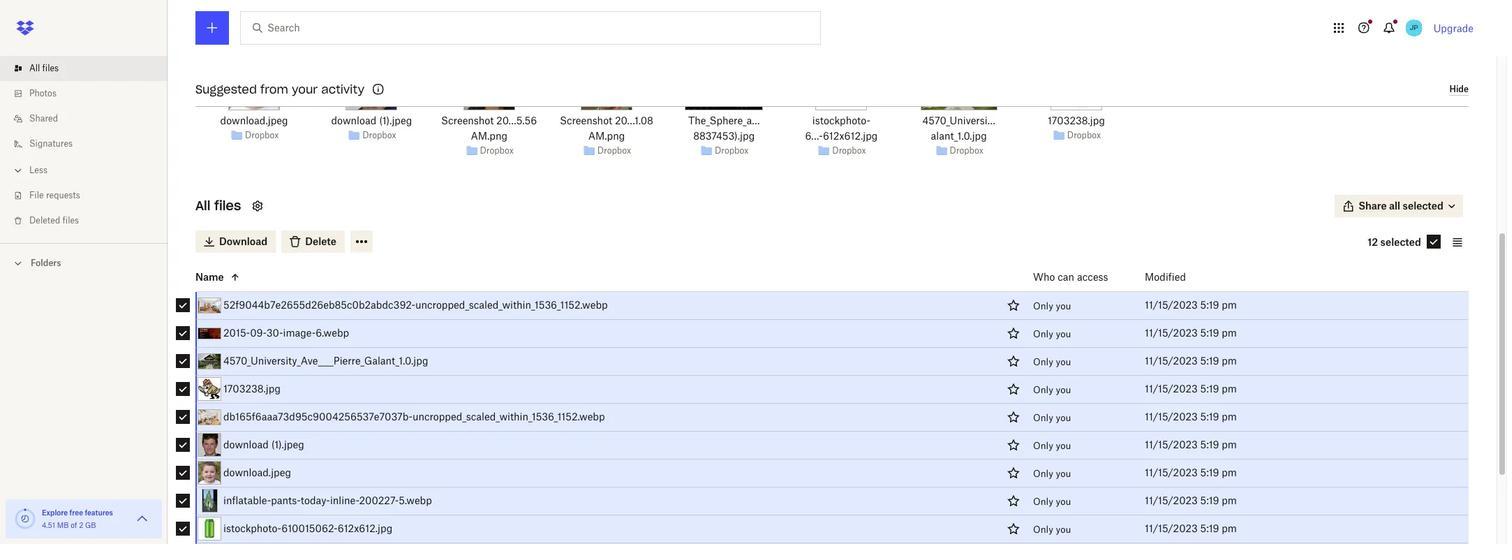 Task type: locate. For each thing, give the bounding box(es) containing it.
files for all files link on the top left
[[42, 63, 59, 73]]

dropbox link down screenshot 20…5.56 am.png link
[[480, 144, 514, 158]]

5:19 for 2015-
[[1201, 327, 1220, 339]]

2 11/15/2023 5:19 pm from the top
[[1145, 327, 1238, 339]]

download.jpeg down /download.jpeg image on the top of page
[[220, 114, 288, 126]]

0 horizontal spatial files
[[42, 63, 59, 73]]

6 pm from the top
[[1222, 439, 1238, 451]]

5:19 inside name 2015-09-30-image-6.webp, modified 11/15/2023 5:19 pm, element
[[1201, 327, 1220, 339]]

/istockphoto 610015062 612x612.jpg image down "/inflatable pants today inline 200227 5.webp" image
[[198, 517, 221, 541]]

the_sphere_a… 8837453).jpg
[[689, 114, 760, 141]]

download.jpeg link down /download.jpeg image on the top of page
[[220, 113, 288, 128]]

you inside name inflatable-pants-today-inline-200227-5.webp, modified 11/15/2023 5:19 pm, element
[[1056, 496, 1072, 507]]

add to starred image inside name 4570_university_ave____pierre_galant_1.0.jpg, modified 11/15/2023 5:19 pm, element
[[1006, 353, 1023, 369]]

istockphoto- inside 'link'
[[224, 522, 282, 534]]

explore free features 4.51 mb of 2 gb
[[42, 508, 113, 529]]

4570_universi…
[[923, 114, 996, 126]]

5:19 inside name 1703238.jpg, modified 11/15/2023 5:19 pm, element
[[1201, 383, 1220, 395]]

files inside all files link
[[42, 63, 59, 73]]

list containing all files
[[0, 47, 168, 243]]

only you button inside "name db165f6aaa73d95c9004256537e7037b-uncropped_scaled_within_1536_1152.webp, modified 11/15/2023 5:19 pm," element
[[1034, 412, 1072, 423]]

add to starred image inside the name 52f9044b7e2655d26eb85c0b2abdc392-uncropped_scaled_within_1536_1152.webp, modified 11/15/2023 5:19 pm, element
[[1006, 297, 1023, 314]]

all up photos
[[29, 63, 40, 73]]

uncropped_scaled_within_1536_1152.webp
[[416, 299, 608, 311], [413, 411, 605, 423]]

only you inside name download (1).jpeg, modified 11/15/2023 5:19 pm, element
[[1034, 440, 1072, 451]]

dropbox link
[[245, 129, 279, 143], [363, 129, 396, 143], [1068, 129, 1102, 143], [480, 144, 514, 158], [598, 144, 631, 158], [715, 144, 749, 158], [833, 144, 866, 158], [950, 144, 984, 158]]

5:19 inside name 4570_university_ave____pierre_galant_1.0.jpg, modified 11/15/2023 5:19 pm, element
[[1201, 355, 1220, 367]]

3 5:19 from the top
[[1201, 355, 1220, 367]]

only inside name download (1).jpeg, modified 11/15/2023 5:19 pm, element
[[1034, 440, 1054, 451]]

6 11/15/2023 from the top
[[1145, 439, 1198, 451]]

11/15/2023 inside "name db165f6aaa73d95c9004256537e7037b-uncropped_scaled_within_1536_1152.webp, modified 11/15/2023 5:19 pm," element
[[1145, 411, 1198, 423]]

1 vertical spatial istockphoto-
[[224, 522, 282, 534]]

0 vertical spatial files
[[42, 63, 59, 73]]

only you button inside name 2015-09-30-image-6.webp, modified 11/15/2023 5:19 pm, element
[[1034, 329, 1072, 340]]

add to starred image for inflatable-pants-today-inline-200227-5.webp
[[1006, 492, 1023, 509]]

0 vertical spatial 1703238.jpg
[[1048, 114, 1106, 126]]

add to starred image inside "name db165f6aaa73d95c9004256537e7037b-uncropped_scaled_within_1536_1152.webp, modified 11/15/2023 5:19 pm," element
[[1006, 409, 1023, 425]]

deleted
[[29, 215, 60, 226]]

istockphoto- for 610015062-
[[224, 522, 282, 534]]

2 only from the top
[[1034, 329, 1054, 340]]

0 vertical spatial selected
[[1404, 199, 1444, 211]]

(1).jpeg down db165f6aaa73d95c9004256537e7037b-
[[271, 439, 304, 451]]

0 horizontal spatial screenshot
[[441, 114, 494, 126]]

0 vertical spatial all
[[29, 63, 40, 73]]

9 you from the top
[[1056, 524, 1072, 535]]

6 5:19 from the top
[[1201, 439, 1220, 451]]

1703238.jpg link
[[1048, 113, 1106, 128], [224, 381, 281, 397]]

11/15/2023
[[1145, 299, 1198, 311], [1145, 327, 1198, 339], [1145, 355, 1198, 367], [1145, 383, 1198, 395], [1145, 411, 1198, 423], [1145, 439, 1198, 451], [1145, 467, 1198, 478], [1145, 495, 1198, 506], [1145, 522, 1198, 534]]

files inside the deleted files link
[[63, 215, 79, 226]]

7 11/15/2023 from the top
[[1145, 467, 1198, 478]]

dropbox for 4570_universi… alant_1.0.jpg
[[950, 145, 984, 156]]

3 only you button from the top
[[1034, 356, 1072, 368]]

file requests link
[[11, 183, 168, 208]]

pm for download
[[1222, 439, 1238, 451]]

only you inside "name db165f6aaa73d95c9004256537e7037b-uncropped_scaled_within_1536_1152.webp, modified 11/15/2023 5:19 pm," element
[[1034, 412, 1072, 423]]

dropbox link down istockphoto- 6…-612x612.jpg link
[[833, 144, 866, 158]]

upgrade link
[[1434, 22, 1474, 34]]

9 only you from the top
[[1034, 524, 1072, 535]]

0 vertical spatial /istockphoto 610015062 612x612.jpg image
[[816, 58, 868, 110]]

uncropped_scaled_within_1536_1152.webp for db165f6aaa73d95c9004256537e7037b-
[[413, 411, 605, 423]]

dropbox down from
[[245, 130, 279, 140]]

you inside name download (1).jpeg, modified 11/15/2023 5:19 pm, element
[[1056, 440, 1072, 451]]

mb
[[57, 521, 69, 529]]

download (1).jpeg link right /download (1).jpeg icon
[[224, 437, 304, 453]]

3 you from the top
[[1056, 356, 1072, 368]]

dropbox link down alant_1.0.jpg
[[950, 144, 984, 158]]

5:19 inside "name db165f6aaa73d95c9004256537e7037b-uncropped_scaled_within_1536_1152.webp, modified 11/15/2023 5:19 pm," element
[[1201, 411, 1220, 423]]

2 add to starred image from the top
[[1006, 353, 1023, 369]]

istockphoto- 6…-612x612.jpg
[[806, 114, 878, 141]]

1703238.jpg
[[1048, 114, 1106, 126], [224, 383, 281, 395]]

dropbox link down /1703238.jpg image
[[1068, 129, 1102, 143]]

11/15/2023 inside name istockphoto-610015062-612x612.jpg, modified 11/15/2023 5:19 pm, element
[[1145, 522, 1198, 534]]

1703238.jpg down /1703238.jpg image
[[1048, 114, 1106, 126]]

istockphoto- up 6…-
[[813, 114, 871, 126]]

1 vertical spatial download
[[224, 439, 269, 451]]

you inside name 2015-09-30-image-6.webp, modified 11/15/2023 5:19 pm, element
[[1056, 329, 1072, 340]]

download.jpeg link up inflatable-
[[224, 464, 291, 481]]

1 vertical spatial 1703238.jpg link
[[224, 381, 281, 397]]

only inside name 2015-09-30-image-6.webp, modified 11/15/2023 5:19 pm, element
[[1034, 329, 1054, 340]]

1 horizontal spatial files
[[63, 215, 79, 226]]

only you inside name 2015-09-30-image-6.webp, modified 11/15/2023 5:19 pm, element
[[1034, 329, 1072, 340]]

dropbox for 1703238.jpg
[[1068, 130, 1102, 140]]

0 vertical spatial 1703238.jpg link
[[1048, 113, 1106, 128]]

11/15/2023 inside the name 52f9044b7e2655d26eb85c0b2abdc392-uncropped_scaled_within_1536_1152.webp, modified 11/15/2023 5:19 pm, element
[[1145, 299, 1198, 311]]

am.png for 20…1.08
[[589, 130, 625, 141]]

4570_university_ave____pierre_galant_1.0.jpg link
[[224, 353, 428, 369]]

screenshot down /screenshot 2023-10-19 at 9.45.56 am.png image
[[441, 114, 494, 126]]

1 vertical spatial 1703238.jpg
[[224, 383, 281, 395]]

download.jpeg up inflatable-
[[224, 467, 291, 478]]

1 vertical spatial download.jpeg
[[224, 467, 291, 478]]

all
[[29, 63, 40, 73], [196, 197, 210, 213]]

0 horizontal spatial all files
[[29, 63, 59, 73]]

download (1).jpeg right /download (1).jpeg icon
[[224, 439, 304, 451]]

4 only you from the top
[[1034, 384, 1072, 396]]

0 horizontal spatial (1).jpeg
[[271, 439, 304, 451]]

11/15/2023 5:19 pm for db165f6aaa73d95c9004256537e7037b-
[[1145, 411, 1238, 423]]

only inside name download.jpeg, modified 11/15/2023 5:19 pm, element
[[1034, 468, 1054, 479]]

0 horizontal spatial 612x612.jpg
[[338, 522, 393, 534]]

5:19 inside the name 52f9044b7e2655d26eb85c0b2abdc392-uncropped_scaled_within_1536_1152.webp, modified 11/15/2023 5:19 pm, element
[[1201, 299, 1220, 311]]

dropbox down /1703238.jpg image
[[1068, 130, 1102, 140]]

5 pm from the top
[[1222, 411, 1238, 423]]

image-
[[283, 327, 316, 339]]

upgrade
[[1434, 22, 1474, 34]]

0 horizontal spatial download
[[224, 439, 269, 451]]

screenshot for screenshot 20…5.56 am.png
[[441, 114, 494, 126]]

52f9044b7e2655d26eb85c0b2abdc392-
[[224, 299, 416, 311]]

/52f9044b7e2655d26eb85c0b2abdc392 uncropped_scaled_within_1536_1152.webp image
[[198, 297, 221, 313]]

3 add to starred image from the top
[[1006, 409, 1023, 425]]

6 add to starred image from the top
[[1006, 520, 1023, 537]]

dropbox down istockphoto- 6…-612x612.jpg link
[[833, 145, 866, 156]]

only you button for 52f9044b7e2655d26eb85c0b2abdc392-
[[1034, 301, 1072, 312]]

dropbox down alant_1.0.jpg
[[950, 145, 984, 156]]

1 horizontal spatial download (1).jpeg
[[331, 114, 412, 126]]

1 vertical spatial all files
[[196, 197, 241, 213]]

7 only you button from the top
[[1034, 468, 1072, 479]]

1 horizontal spatial am.png
[[589, 130, 625, 141]]

files left folder settings icon at the left top of the page
[[214, 197, 241, 213]]

pm for db165f6aaa73d95c9004256537e7037b-
[[1222, 411, 1238, 423]]

istockphoto- down inflatable-
[[224, 522, 282, 534]]

7 5:19 from the top
[[1201, 467, 1220, 478]]

/inflatable pants today inline 200227 5.webp image
[[202, 489, 218, 513]]

screenshot down /screenshot 2023-11-13 at 10.51.08 am.png image
[[560, 114, 613, 126]]

2 you from the top
[[1056, 329, 1072, 340]]

5 only you button from the top
[[1034, 412, 1072, 423]]

1 vertical spatial add to starred image
[[1006, 353, 1023, 369]]

8 5:19 from the top
[[1201, 495, 1220, 506]]

5 11/15/2023 from the top
[[1145, 411, 1198, 423]]

1703238.jpg link right /1703238.jpg icon
[[224, 381, 281, 397]]

5 only from the top
[[1034, 412, 1054, 423]]

11/15/2023 for db165f6aaa73d95c9004256537e7037b-
[[1145, 411, 1198, 423]]

5:19 for download
[[1201, 439, 1220, 451]]

9 only you button from the top
[[1034, 524, 1072, 535]]

inflatable-pants-today-inline-200227-5.webp link
[[224, 492, 432, 509]]

4 11/15/2023 from the top
[[1145, 383, 1198, 395]]

add to starred image for 2015-09-30-image-6.webp
[[1006, 325, 1023, 342]]

/istockphoto 610015062 612x612.jpg image up istockphoto- 6…-612x612.jpg
[[816, 58, 868, 110]]

all
[[1390, 199, 1401, 211]]

you inside name istockphoto-610015062-612x612.jpg, modified 11/15/2023 5:19 pm, element
[[1056, 524, 1072, 535]]

6 only you button from the top
[[1034, 440, 1072, 451]]

download (1).jpeg
[[331, 114, 412, 126], [224, 439, 304, 451]]

only you button for db165f6aaa73d95c9004256537e7037b-
[[1034, 412, 1072, 423]]

20…5.56
[[497, 114, 537, 126]]

/1703238.jpg image
[[1051, 58, 1103, 110]]

1 vertical spatial (1).jpeg
[[271, 439, 304, 451]]

istockphoto- inside istockphoto- 6…-612x612.jpg
[[813, 114, 871, 126]]

share all selected button
[[1336, 195, 1464, 217]]

1 only you from the top
[[1034, 301, 1072, 312]]

screenshot 20…1.08 am.png
[[560, 114, 654, 141]]

1 you from the top
[[1056, 301, 1072, 312]]

6 only from the top
[[1034, 440, 1054, 451]]

only inside name inflatable-pants-today-inline-200227-5.webp, modified 11/15/2023 5:19 pm, element
[[1034, 496, 1054, 507]]

5 5:19 from the top
[[1201, 411, 1220, 423]]

you for db165f6aaa73d95c9004256537e7037b-
[[1056, 412, 1072, 423]]

1 horizontal spatial 612x612.jpg
[[823, 130, 878, 141]]

6…-
[[806, 130, 823, 141]]

only you inside name 1703238.jpg, modified 11/15/2023 5:19 pm, element
[[1034, 384, 1072, 396]]

table
[[165, 264, 1470, 544]]

1703238.jpg link down /1703238.jpg image
[[1048, 113, 1106, 128]]

11/15/2023 for inflatable-
[[1145, 495, 1198, 506]]

1 add to starred image from the top
[[1006, 297, 1023, 314]]

quota usage element
[[14, 508, 36, 530]]

/download.jpeg image
[[228, 58, 280, 110]]

signatures
[[29, 138, 73, 149]]

dropbox for download (1).jpeg
[[363, 130, 396, 140]]

3 only from the top
[[1034, 356, 1054, 368]]

4 only you button from the top
[[1034, 384, 1072, 396]]

5 you from the top
[[1056, 412, 1072, 423]]

1 vertical spatial download (1).jpeg link
[[224, 437, 304, 453]]

add to starred image for 52f9044b7e2655d26eb85c0b2abdc392-uncropped_scaled_within_1536_1152.webp
[[1006, 297, 1023, 314]]

2 11/15/2023 from the top
[[1145, 327, 1198, 339]]

8 only you button from the top
[[1034, 496, 1072, 507]]

6 11/15/2023 5:19 pm from the top
[[1145, 439, 1238, 451]]

4 only from the top
[[1034, 384, 1054, 396]]

add to starred image inside name download.jpeg, modified 11/15/2023 5:19 pm, element
[[1006, 464, 1023, 481]]

1 horizontal spatial (1).jpeg
[[379, 114, 412, 126]]

7 only from the top
[[1034, 468, 1054, 479]]

1 5:19 from the top
[[1201, 299, 1220, 311]]

less image
[[11, 163, 25, 177]]

dropbox
[[245, 130, 279, 140], [363, 130, 396, 140], [1068, 130, 1102, 140], [480, 145, 514, 156], [598, 145, 631, 156], [715, 145, 749, 156], [833, 145, 866, 156], [950, 145, 984, 156]]

2 add to starred image from the top
[[1006, 381, 1023, 397]]

5 only you from the top
[[1034, 412, 1072, 423]]

1 am.png from the left
[[471, 130, 508, 141]]

download down the activity
[[331, 114, 377, 126]]

only you inside name inflatable-pants-today-inline-200227-5.webp, modified 11/15/2023 5:19 pm, element
[[1034, 496, 1072, 507]]

4 pm from the top
[[1222, 383, 1238, 395]]

istockphoto-
[[813, 114, 871, 126], [224, 522, 282, 534]]

0 vertical spatial 612x612.jpg
[[823, 130, 878, 141]]

/istockphoto 610015062 612x612.jpg image
[[816, 58, 868, 110], [198, 517, 221, 541]]

name 2015-09-30-image-6.webp, modified 11/15/2023 5:19 pm, element
[[165, 320, 1470, 347]]

3 add to starred image from the top
[[1006, 464, 1023, 481]]

dropbox for screenshot 20…5.56 am.png
[[480, 145, 514, 156]]

of
[[71, 521, 77, 529]]

only you button inside name download (1).jpeg, modified 11/15/2023 5:19 pm, element
[[1034, 440, 1072, 451]]

8 pm from the top
[[1222, 495, 1238, 506]]

4 5:19 from the top
[[1201, 383, 1220, 395]]

1703238.jpg right /1703238.jpg icon
[[224, 383, 281, 395]]

2 vertical spatial files
[[63, 215, 79, 226]]

1 vertical spatial 612x612.jpg
[[338, 522, 393, 534]]

6 only you from the top
[[1034, 440, 1072, 451]]

the_sphere_a… 8837453).jpg link
[[674, 113, 775, 144]]

only you button inside name istockphoto-610015062-612x612.jpg, modified 11/15/2023 5:19 pm, element
[[1034, 524, 1072, 535]]

only you button for inflatable-
[[1034, 496, 1072, 507]]

8 only you from the top
[[1034, 496, 1072, 507]]

1 add to starred image from the top
[[1006, 325, 1023, 342]]

11/15/2023 5:19 pm for download
[[1145, 439, 1238, 451]]

db165f6aaa73d95c9004256537e7037b-uncropped_scaled_within_1536_1152.webp
[[224, 411, 605, 423]]

5:19 inside name download (1).jpeg, modified 11/15/2023 5:19 pm, element
[[1201, 439, 1220, 451]]

only you button
[[1034, 301, 1072, 312], [1034, 329, 1072, 340], [1034, 356, 1072, 368], [1034, 384, 1072, 396], [1034, 412, 1072, 423], [1034, 440, 1072, 451], [1034, 468, 1072, 479], [1034, 496, 1072, 507], [1034, 524, 1072, 535]]

add to starred image for download (1).jpeg
[[1006, 437, 1023, 453]]

2 horizontal spatial files
[[214, 197, 241, 213]]

1 only from the top
[[1034, 301, 1054, 312]]

name 4570_university_ave____pierre_galant_1.0.jpg, modified 11/15/2023 5:19 pm, element
[[165, 347, 1470, 375]]

all up download button
[[196, 197, 210, 213]]

dropbox link for 1703238.jpg
[[1068, 129, 1102, 143]]

am.png for 20…5.56
[[471, 130, 508, 141]]

only you for 2015-
[[1034, 329, 1072, 340]]

only inside the name 52f9044b7e2655d26eb85c0b2abdc392-uncropped_scaled_within_1536_1152.webp, modified 11/15/2023 5:19 pm, element
[[1034, 301, 1054, 312]]

download (1).jpeg link down /download (1).jpeg image
[[331, 113, 412, 128]]

/download (1).jpeg image
[[346, 58, 398, 110]]

all files inside list item
[[29, 63, 59, 73]]

1 vertical spatial /istockphoto 610015062 612x612.jpg image
[[198, 517, 221, 541]]

all files left folder settings icon at the left top of the page
[[196, 197, 241, 213]]

7 only you from the top
[[1034, 468, 1072, 479]]

8 only from the top
[[1034, 496, 1054, 507]]

11/15/2023 inside name download.jpeg, modified 11/15/2023 5:19 pm, element
[[1145, 467, 1198, 478]]

selected right "12"
[[1381, 236, 1422, 248]]

2 vertical spatial add to starred image
[[1006, 464, 1023, 481]]

explore
[[42, 508, 68, 517]]

files up photos
[[42, 63, 59, 73]]

2 5:19 from the top
[[1201, 327, 1220, 339]]

2 am.png from the left
[[589, 130, 625, 141]]

only you inside name istockphoto-610015062-612x612.jpg, modified 11/15/2023 5:19 pm, element
[[1034, 524, 1072, 535]]

dropbox down screenshot 20…1.08 am.png link
[[598, 145, 631, 156]]

only you button inside the name 52f9044b7e2655d26eb85c0b2abdc392-uncropped_scaled_within_1536_1152.webp, modified 11/15/2023 5:19 pm, element
[[1034, 301, 1072, 312]]

610015062-
[[282, 522, 338, 534]]

who can access
[[1034, 271, 1109, 283]]

8 you from the top
[[1056, 496, 1072, 507]]

download button
[[196, 230, 276, 253]]

am.png down 20…1.08
[[589, 130, 625, 141]]

4 11/15/2023 5:19 pm from the top
[[1145, 383, 1238, 395]]

add to starred image for db165f6aaa73d95c9004256537e7037b-uncropped_scaled_within_1536_1152.webp
[[1006, 409, 1023, 425]]

only inside name 4570_university_ave____pierre_galant_1.0.jpg, modified 11/15/2023 5:19 pm, element
[[1034, 356, 1054, 368]]

only inside "name db165f6aaa73d95c9004256537e7037b-uncropped_scaled_within_1536_1152.webp, modified 11/15/2023 5:19 pm," element
[[1034, 412, 1054, 423]]

db165f6aaa73d95c9004256537e7037b-uncropped_scaled_within_1536_1152.webp link
[[224, 409, 605, 425]]

1 only you button from the top
[[1034, 301, 1072, 312]]

download.jpeg link
[[220, 113, 288, 128], [224, 464, 291, 481]]

0 vertical spatial download.jpeg
[[220, 114, 288, 126]]

4 you from the top
[[1056, 384, 1072, 396]]

0 vertical spatial istockphoto-
[[813, 114, 871, 126]]

2015-
[[224, 327, 250, 339]]

/screenshot 2023-11-13 at 10.51.08 am.png image
[[581, 58, 633, 110]]

dropbox link for istockphoto- 6…-612x612.jpg
[[833, 144, 866, 158]]

2 only you button from the top
[[1034, 329, 1072, 340]]

add to starred image inside name istockphoto-610015062-612x612.jpg, modified 11/15/2023 5:19 pm, element
[[1006, 520, 1023, 537]]

0 vertical spatial add to starred image
[[1006, 325, 1023, 342]]

add to starred image for 1703238.jpg
[[1006, 381, 1023, 397]]

09-
[[250, 327, 267, 339]]

only inside name istockphoto-610015062-612x612.jpg, modified 11/15/2023 5:19 pm, element
[[1034, 524, 1054, 535]]

add to starred image
[[1006, 325, 1023, 342], [1006, 353, 1023, 369], [1006, 464, 1023, 481]]

all files up photos
[[29, 63, 59, 73]]

download (1).jpeg down /download (1).jpeg image
[[331, 114, 412, 126]]

0 horizontal spatial download (1).jpeg
[[224, 439, 304, 451]]

6 you from the top
[[1056, 440, 1072, 451]]

1 vertical spatial uncropped_scaled_within_1536_1152.webp
[[413, 411, 605, 423]]

selected right all
[[1404, 199, 1444, 211]]

5:19 for istockphoto-
[[1201, 522, 1220, 534]]

all files
[[29, 63, 59, 73], [196, 197, 241, 213]]

add to starred image for download.jpeg
[[1006, 464, 1023, 481]]

dropbox link for screenshot 20…1.08 am.png
[[598, 144, 631, 158]]

from
[[261, 82, 288, 96]]

dropbox for istockphoto- 6…-612x612.jpg
[[833, 145, 866, 156]]

8 11/15/2023 5:19 pm from the top
[[1145, 495, 1238, 506]]

dropbox link down screenshot 20…1.08 am.png link
[[598, 144, 631, 158]]

name inflatable-pants-today-inline-200227-5.webp, modified 11/15/2023 5:19 pm, element
[[165, 487, 1470, 515]]

features
[[85, 508, 113, 517]]

1 horizontal spatial istockphoto-
[[813, 114, 871, 126]]

add to starred image inside name 2015-09-30-image-6.webp, modified 11/15/2023 5:19 pm, element
[[1006, 325, 1023, 342]]

2 pm from the top
[[1222, 327, 1238, 339]]

1 11/15/2023 from the top
[[1145, 299, 1198, 311]]

8 11/15/2023 from the top
[[1145, 495, 1198, 506]]

download
[[219, 235, 268, 247]]

you for istockphoto-
[[1056, 524, 1072, 535]]

7 11/15/2023 5:19 pm from the top
[[1145, 467, 1238, 478]]

9 11/15/2023 from the top
[[1145, 522, 1198, 534]]

52f9044b7e2655d26eb85c0b2abdc392-uncropped_scaled_within_1536_1152.webp link
[[224, 297, 608, 314]]

(1).jpeg
[[379, 114, 412, 126], [271, 439, 304, 451]]

dropbox link down /download (1).jpeg image
[[363, 129, 396, 143]]

1 vertical spatial download (1).jpeg
[[224, 439, 304, 451]]

only you button inside name inflatable-pants-today-inline-200227-5.webp, modified 11/15/2023 5:19 pm, element
[[1034, 496, 1072, 507]]

only
[[1034, 301, 1054, 312], [1034, 329, 1054, 340], [1034, 356, 1054, 368], [1034, 384, 1054, 396], [1034, 412, 1054, 423], [1034, 440, 1054, 451], [1034, 468, 1054, 479], [1034, 496, 1054, 507], [1034, 524, 1054, 535]]

1 horizontal spatial all
[[196, 197, 210, 213]]

4 add to starred image from the top
[[1006, 437, 1023, 453]]

(1).jpeg down /download (1).jpeg image
[[379, 114, 412, 126]]

1 horizontal spatial download
[[331, 114, 377, 126]]

you for 2015-
[[1056, 329, 1072, 340]]

1 horizontal spatial 1703238.jpg link
[[1048, 113, 1106, 128]]

1 pm from the top
[[1222, 299, 1238, 311]]

11/15/2023 inside name download (1).jpeg, modified 11/15/2023 5:19 pm, element
[[1145, 439, 1198, 451]]

dropbox for screenshot 20…1.08 am.png
[[598, 145, 631, 156]]

am.png down 20…5.56
[[471, 130, 508, 141]]

5:19 inside name istockphoto-610015062-612x612.jpg, modified 11/15/2023 5:19 pm, element
[[1201, 522, 1220, 534]]

2
[[79, 521, 83, 529]]

you inside the name 52f9044b7e2655d26eb85c0b2abdc392-uncropped_scaled_within_1536_1152.webp, modified 11/15/2023 5:19 pm, element
[[1056, 301, 1072, 312]]

hide button
[[1450, 84, 1470, 96]]

dropbox down screenshot 20…5.56 am.png link
[[480, 145, 514, 156]]

1 horizontal spatial download (1).jpeg link
[[331, 113, 412, 128]]

pm for 2015-
[[1222, 327, 1238, 339]]

12
[[1368, 236, 1379, 248]]

/4570_university_ave____pierre_galant_1.0.jpg image
[[921, 58, 998, 110]]

5:19 inside name download.jpeg, modified 11/15/2023 5:19 pm, element
[[1201, 467, 1220, 478]]

you inside name 1703238.jpg, modified 11/15/2023 5:19 pm, element
[[1056, 384, 1072, 396]]

am.png inside screenshot 20…5.56 am.png
[[471, 130, 508, 141]]

0 vertical spatial uncropped_scaled_within_1536_1152.webp
[[416, 299, 608, 311]]

9 5:19 from the top
[[1201, 522, 1220, 534]]

3 pm from the top
[[1222, 355, 1238, 367]]

11/15/2023 inside name inflatable-pants-today-inline-200227-5.webp, modified 11/15/2023 5:19 pm, element
[[1145, 495, 1198, 506]]

0 horizontal spatial istockphoto-
[[224, 522, 282, 534]]

1 horizontal spatial all files
[[196, 197, 241, 213]]

3 11/15/2023 from the top
[[1145, 355, 1198, 367]]

screenshot inside screenshot 20…1.08 am.png
[[560, 114, 613, 126]]

5 add to starred image from the top
[[1006, 492, 1023, 509]]

add to starred image inside name inflatable-pants-today-inline-200227-5.webp, modified 11/15/2023 5:19 pm, element
[[1006, 492, 1023, 509]]

4570_universi… alant_1.0.jpg link
[[909, 113, 1010, 144]]

files
[[42, 63, 59, 73], [214, 197, 241, 213], [63, 215, 79, 226]]

hide
[[1450, 84, 1470, 95]]

you inside "name db165f6aaa73d95c9004256537e7037b-uncropped_scaled_within_1536_1152.webp, modified 11/15/2023 5:19 pm," element
[[1056, 412, 1072, 423]]

11/15/2023 inside name 1703238.jpg, modified 11/15/2023 5:19 pm, element
[[1145, 383, 1198, 395]]

0 horizontal spatial all
[[29, 63, 40, 73]]

1 screenshot from the left
[[441, 114, 494, 126]]

list
[[0, 47, 168, 243]]

0 vertical spatial (1).jpeg
[[379, 114, 412, 126]]

files right deleted
[[63, 215, 79, 226]]

0 horizontal spatial am.png
[[471, 130, 508, 141]]

9 pm from the top
[[1222, 522, 1238, 534]]

dropbox link down the 8837453).jpg
[[715, 144, 749, 158]]

istockphoto-610015062-612x612.jpg link
[[224, 520, 393, 537]]

11/15/2023 inside name 2015-09-30-image-6.webp, modified 11/15/2023 5:19 pm, element
[[1145, 327, 1198, 339]]

am.png inside screenshot 20…1.08 am.png
[[589, 130, 625, 141]]

612x612.jpg inside istockphoto- 6…-612x612.jpg
[[823, 130, 878, 141]]

2015-09-30-image-6.webp link
[[224, 325, 349, 342]]

screenshot
[[441, 114, 494, 126], [560, 114, 613, 126]]

0 vertical spatial all files
[[29, 63, 59, 73]]

download (1).jpeg link
[[331, 113, 412, 128], [224, 437, 304, 453]]

screenshot inside screenshot 20…5.56 am.png
[[441, 114, 494, 126]]

only you button inside name 1703238.jpg, modified 11/15/2023 5:19 pm, element
[[1034, 384, 1072, 396]]

5 11/15/2023 5:19 pm from the top
[[1145, 411, 1238, 423]]

0 horizontal spatial 1703238.jpg link
[[224, 381, 281, 397]]

dropbox down /download (1).jpeg image
[[363, 130, 396, 140]]

only you button for istockphoto-
[[1034, 524, 1072, 535]]

dropbox down the 8837453).jpg
[[715, 145, 749, 156]]

11/15/2023 5:19 pm
[[1145, 299, 1238, 311], [1145, 327, 1238, 339], [1145, 355, 1238, 367], [1145, 383, 1238, 395], [1145, 411, 1238, 423], [1145, 439, 1238, 451], [1145, 467, 1238, 478], [1145, 495, 1238, 506], [1145, 522, 1238, 534]]

1 horizontal spatial screenshot
[[560, 114, 613, 126]]

8837453).jpg
[[694, 130, 755, 141]]

you inside name download.jpeg, modified 11/15/2023 5:19 pm, element
[[1056, 468, 1072, 479]]

5:19 for inflatable-
[[1201, 495, 1220, 506]]

/the_sphere_at_the_venetian_resort_(53098837453).jpg image
[[685, 58, 763, 110]]

pm
[[1222, 299, 1238, 311], [1222, 327, 1238, 339], [1222, 355, 1238, 367], [1222, 383, 1238, 395], [1222, 411, 1238, 423], [1222, 439, 1238, 451], [1222, 467, 1238, 478], [1222, 495, 1238, 506], [1222, 522, 1238, 534]]

1 vertical spatial selected
[[1381, 236, 1422, 248]]

5:19 inside name inflatable-pants-today-inline-200227-5.webp, modified 11/15/2023 5:19 pm, element
[[1201, 495, 1220, 506]]

11/15/2023 for istockphoto-
[[1145, 522, 1198, 534]]

1 11/15/2023 5:19 pm from the top
[[1145, 299, 1238, 311]]

3 only you from the top
[[1034, 356, 1072, 368]]

add to starred image
[[1006, 297, 1023, 314], [1006, 381, 1023, 397], [1006, 409, 1023, 425], [1006, 437, 1023, 453], [1006, 492, 1023, 509], [1006, 520, 1023, 537]]

download
[[331, 114, 377, 126], [224, 439, 269, 451]]

9 only from the top
[[1034, 524, 1054, 535]]

612x612.jpg inside 'link'
[[338, 522, 393, 534]]

only you inside the name 52f9044b7e2655d26eb85c0b2abdc392-uncropped_scaled_within_1536_1152.webp, modified 11/15/2023 5:19 pm, element
[[1034, 301, 1072, 312]]

9 11/15/2023 5:19 pm from the top
[[1145, 522, 1238, 534]]

7 you from the top
[[1056, 468, 1072, 479]]

2 only you from the top
[[1034, 329, 1072, 340]]

selected
[[1404, 199, 1444, 211], [1381, 236, 1422, 248]]

2 screenshot from the left
[[560, 114, 613, 126]]

20…1.08
[[615, 114, 654, 126]]

0 vertical spatial download (1).jpeg
[[331, 114, 412, 126]]

download right /download (1).jpeg icon
[[224, 439, 269, 451]]

0 horizontal spatial /istockphoto 610015062 612x612.jpg image
[[198, 517, 221, 541]]

dropbox link down from
[[245, 129, 279, 143]]



Task type: describe. For each thing, give the bounding box(es) containing it.
1 vertical spatial download.jpeg link
[[224, 464, 291, 481]]

istockphoto- 6…-612x612.jpg link
[[791, 113, 893, 144]]

/download (1).jpeg image
[[198, 433, 221, 457]]

db165f6aaa73d95c9004256537e7037b-
[[224, 411, 413, 423]]

only you for db165f6aaa73d95c9004256537e7037b-
[[1034, 412, 1072, 423]]

table containing name
[[165, 264, 1470, 544]]

/screenshot 2023-10-19 at 9.45.56 am.png image
[[464, 58, 515, 110]]

/1703238.jpg image
[[198, 377, 221, 401]]

30-
[[267, 327, 283, 339]]

pm for inflatable-
[[1222, 495, 1238, 506]]

0 vertical spatial download (1).jpeg link
[[331, 113, 412, 128]]

11/15/2023 5:19 pm for 2015-
[[1145, 327, 1238, 339]]

photos link
[[11, 81, 168, 106]]

screenshot 20…1.08 am.png link
[[556, 113, 658, 144]]

only you for inflatable-
[[1034, 496, 1072, 507]]

you for download
[[1056, 440, 1072, 451]]

selected inside share all selected dropdown button
[[1404, 199, 1444, 211]]

612x612.jpg for 6…-
[[823, 130, 878, 141]]

modified
[[1145, 271, 1187, 283]]

only for db165f6aaa73d95c9004256537e7037b-
[[1034, 412, 1054, 423]]

1 vertical spatial files
[[214, 197, 241, 213]]

all files link
[[11, 56, 168, 81]]

alant_1.0.jpg
[[931, 130, 987, 141]]

file requests
[[29, 190, 80, 200]]

only for download
[[1034, 440, 1054, 451]]

share all selected
[[1359, 199, 1444, 211]]

deleted files
[[29, 215, 79, 226]]

photos
[[29, 88, 57, 98]]

delete
[[305, 235, 337, 247]]

screenshot 20…5.56 am.png link
[[439, 113, 540, 144]]

delete button
[[282, 230, 345, 253]]

gb
[[85, 521, 96, 529]]

you for 52f9044b7e2655d26eb85c0b2abdc392-
[[1056, 301, 1072, 312]]

11/15/2023 for 52f9044b7e2655d26eb85c0b2abdc392-
[[1145, 299, 1198, 311]]

name 1703238.jpg, modified 11/15/2023 5:19 pm, element
[[165, 375, 1470, 403]]

download.jpeg inside name download.jpeg, modified 11/15/2023 5:19 pm, element
[[224, 467, 291, 478]]

pm for 52f9044b7e2655d26eb85c0b2abdc392-
[[1222, 299, 1238, 311]]

requests
[[46, 190, 80, 200]]

inline-
[[330, 495, 359, 506]]

/db165f6aaa73d95c9004256537e7037b uncropped_scaled_within_1536_1152.webp image
[[198, 409, 221, 425]]

name button
[[196, 269, 999, 286]]

signatures link
[[11, 131, 168, 156]]

name download.jpeg, modified 11/15/2023 5:19 pm, element
[[165, 459, 1470, 487]]

only you button inside name 4570_university_ave____pierre_galant_1.0.jpg, modified 11/15/2023 5:19 pm, element
[[1034, 356, 1072, 368]]

5:19 for db165f6aaa73d95c9004256537e7037b-
[[1201, 411, 1220, 423]]

istockphoto- for 6…-
[[813, 114, 871, 126]]

11/15/2023 5:19 pm for 52f9044b7e2655d26eb85c0b2abdc392-
[[1145, 299, 1238, 311]]

only you button inside name download.jpeg, modified 11/15/2023 5:19 pm, element
[[1034, 468, 1072, 479]]

only for inflatable-
[[1034, 496, 1054, 507]]

/4570_university_ave____pierre_galant_1.0.jpg image
[[198, 353, 221, 369]]

3 11/15/2023 5:19 pm from the top
[[1145, 355, 1238, 367]]

name 52f9044b7e2655d26eb85c0b2abdc392-uncropped_scaled_within_1536_1152.webp, modified 11/15/2023 5:19 pm, element
[[165, 292, 1470, 320]]

less
[[29, 165, 48, 175]]

name screenshot 2023-10-19 at 9.45.56 am.png, modified 11/15/2023 5:19 pm, element
[[196, 543, 1470, 544]]

only for istockphoto-
[[1034, 524, 1054, 535]]

only you button for download
[[1034, 440, 1072, 451]]

all inside all files link
[[29, 63, 40, 73]]

add to starred image for istockphoto-610015062-612x612.jpg
[[1006, 520, 1023, 537]]

name istockphoto-610015062-612x612.jpg, modified 11/15/2023 5:19 pm, element
[[165, 515, 1470, 543]]

200227-
[[359, 495, 399, 506]]

free
[[70, 508, 83, 517]]

istockphoto-610015062-612x612.jpg
[[224, 522, 393, 534]]

4570_universi… alant_1.0.jpg
[[923, 114, 996, 141]]

dropbox link for screenshot 20…5.56 am.png
[[480, 144, 514, 158]]

who
[[1034, 271, 1056, 283]]

dropbox link for the_sphere_a… 8837453).jpg
[[715, 144, 749, 158]]

dropbox link for download.jpeg
[[245, 129, 279, 143]]

only you for istockphoto-
[[1034, 524, 1072, 535]]

suggested
[[196, 82, 257, 96]]

dropbox link for download (1).jpeg
[[363, 129, 396, 143]]

activity
[[321, 82, 365, 96]]

11/15/2023 5:19 pm for inflatable-
[[1145, 495, 1238, 506]]

2015-09-30-image-6.webp
[[224, 327, 349, 339]]

download inside name download (1).jpeg, modified 11/15/2023 5:19 pm, element
[[224, 439, 269, 451]]

suggested from your activity
[[196, 82, 365, 96]]

0 vertical spatial download.jpeg link
[[220, 113, 288, 128]]

1 horizontal spatial /istockphoto 610015062 612x612.jpg image
[[816, 58, 868, 110]]

5:19 for 52f9044b7e2655d26eb85c0b2abdc392-
[[1201, 299, 1220, 311]]

screenshot for screenshot 20…1.08 am.png
[[560, 114, 613, 126]]

0 horizontal spatial 1703238.jpg
[[224, 383, 281, 395]]

11/15/2023 5:19 pm for istockphoto-
[[1145, 522, 1238, 534]]

all files list item
[[0, 56, 168, 81]]

6.webp
[[316, 327, 349, 339]]

name download (1).jpeg, modified 11/15/2023 5:19 pm, element
[[165, 431, 1470, 459]]

12 selected
[[1368, 236, 1422, 248]]

4570_university_ave____pierre_galant_1.0.jpg
[[224, 355, 428, 367]]

11/15/2023 inside name 4570_university_ave____pierre_galant_1.0.jpg, modified 11/15/2023 5:19 pm, element
[[1145, 355, 1198, 367]]

only inside name 1703238.jpg, modified 11/15/2023 5:19 pm, element
[[1034, 384, 1054, 396]]

folders button
[[0, 252, 168, 273]]

you for inflatable-
[[1056, 496, 1072, 507]]

only for 52f9044b7e2655d26eb85c0b2abdc392-
[[1034, 301, 1054, 312]]

uncropped_scaled_within_1536_1152.webp for 52f9044b7e2655d26eb85c0b2abdc392-
[[416, 299, 608, 311]]

screenshot 20…5.56 am.png
[[441, 114, 537, 141]]

only you button for 2015-
[[1034, 329, 1072, 340]]

access
[[1078, 271, 1109, 283]]

name
[[196, 271, 224, 283]]

only you inside name 4570_university_ave____pierre_galant_1.0.jpg, modified 11/15/2023 5:19 pm, element
[[1034, 356, 1072, 368]]

share
[[1359, 199, 1388, 211]]

add to starred image for 4570_university_ave____pierre_galant_1.0.jpg
[[1006, 353, 1023, 369]]

/2015 09 30 image 6.webp image
[[198, 327, 221, 339]]

folder settings image
[[250, 197, 266, 214]]

deleted files link
[[11, 208, 168, 233]]

today-
[[301, 495, 330, 506]]

can
[[1058, 271, 1075, 283]]

pants-
[[271, 495, 301, 506]]

0 vertical spatial download
[[331, 114, 377, 126]]

4.51
[[42, 521, 55, 529]]

files for the deleted files link
[[63, 215, 79, 226]]

dropbox for the_sphere_a… 8837453).jpg
[[715, 145, 749, 156]]

pm for istockphoto-
[[1222, 522, 1238, 534]]

612x612.jpg for 610015062-
[[338, 522, 393, 534]]

dropbox link for 4570_universi… alant_1.0.jpg
[[950, 144, 984, 158]]

shared link
[[11, 106, 168, 131]]

dropbox image
[[11, 14, 39, 42]]

jp button
[[1404, 17, 1426, 39]]

only you for 52f9044b7e2655d26eb85c0b2abdc392-
[[1034, 301, 1072, 312]]

file
[[29, 190, 44, 200]]

dropbox for download.jpeg
[[245, 130, 279, 140]]

your
[[292, 82, 318, 96]]

folders
[[31, 258, 61, 268]]

0 horizontal spatial download (1).jpeg link
[[224, 437, 304, 453]]

11/15/2023 for 2015-
[[1145, 327, 1198, 339]]

shared
[[29, 113, 58, 124]]

Search in folder "Dropbox" text field
[[268, 20, 792, 36]]

name db165f6aaa73d95c9004256537e7037b-uncropped_scaled_within_1536_1152.webp, modified 11/15/2023 5:19 pm, element
[[165, 403, 1470, 431]]

inflatable-
[[224, 495, 271, 506]]

/istockphoto 610015062 612x612.jpg image inside name istockphoto-610015062-612x612.jpg, modified 11/15/2023 5:19 pm, element
[[198, 517, 221, 541]]

the_sphere_a…
[[689, 114, 760, 126]]

52f9044b7e2655d26eb85c0b2abdc392-uncropped_scaled_within_1536_1152.webp
[[224, 299, 608, 311]]

jp
[[1410, 23, 1419, 32]]

only you for download
[[1034, 440, 1072, 451]]

inflatable-pants-today-inline-200227-5.webp
[[224, 495, 432, 506]]

7 pm from the top
[[1222, 467, 1238, 478]]

11/15/2023 for download
[[1145, 439, 1198, 451]]

modified button
[[1145, 269, 1223, 286]]

only for 2015-
[[1034, 329, 1054, 340]]

only you inside name download.jpeg, modified 11/15/2023 5:19 pm, element
[[1034, 468, 1072, 479]]

you inside name 4570_university_ave____pierre_galant_1.0.jpg, modified 11/15/2023 5:19 pm, element
[[1056, 356, 1072, 368]]

1 horizontal spatial 1703238.jpg
[[1048, 114, 1106, 126]]

5.webp
[[399, 495, 432, 506]]

1 vertical spatial all
[[196, 197, 210, 213]]

/download.jpeg image
[[198, 461, 221, 485]]



Task type: vqa. For each thing, say whether or not it's contained in the screenshot.
tab list
no



